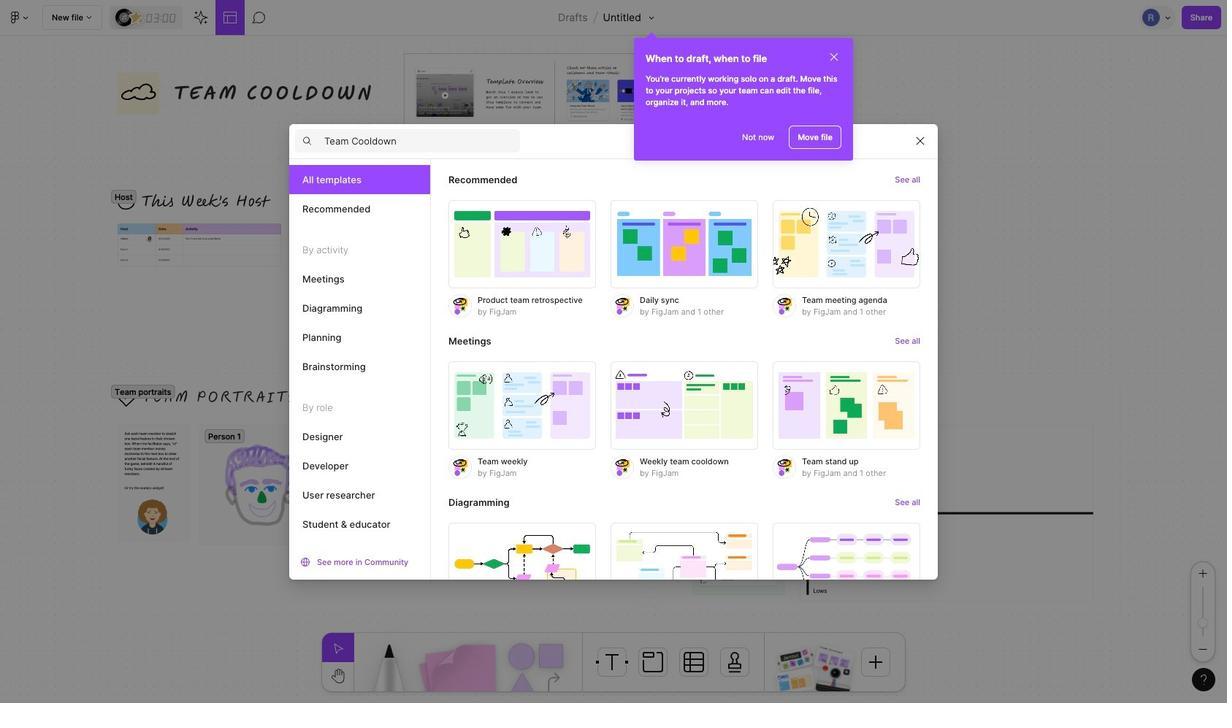 Task type: vqa. For each thing, say whether or not it's contained in the screenshot.
RECENT 16 image
no



Task type: locate. For each thing, give the bounding box(es) containing it.
uml diagram image
[[611, 523, 758, 612]]

team stand up image
[[773, 361, 921, 450]]

product team retrospective image
[[449, 200, 596, 288]]

weekly team cooldown image
[[611, 361, 758, 450]]

team weekly image
[[449, 361, 596, 450]]

Search templates text field
[[324, 132, 520, 150]]

dialog
[[289, 123, 938, 641]]

main toolbar region
[[0, 0, 1228, 36]]



Task type: describe. For each thing, give the bounding box(es) containing it.
daily sync image
[[611, 200, 758, 288]]

team cooldown image
[[814, 644, 855, 675]]

user interview image
[[776, 668, 816, 696]]

view comments image
[[252, 10, 267, 25]]

diagram basics image
[[449, 523, 596, 612]]

team meeting agenda image
[[773, 200, 921, 288]]

mindmap image
[[773, 523, 921, 612]]



